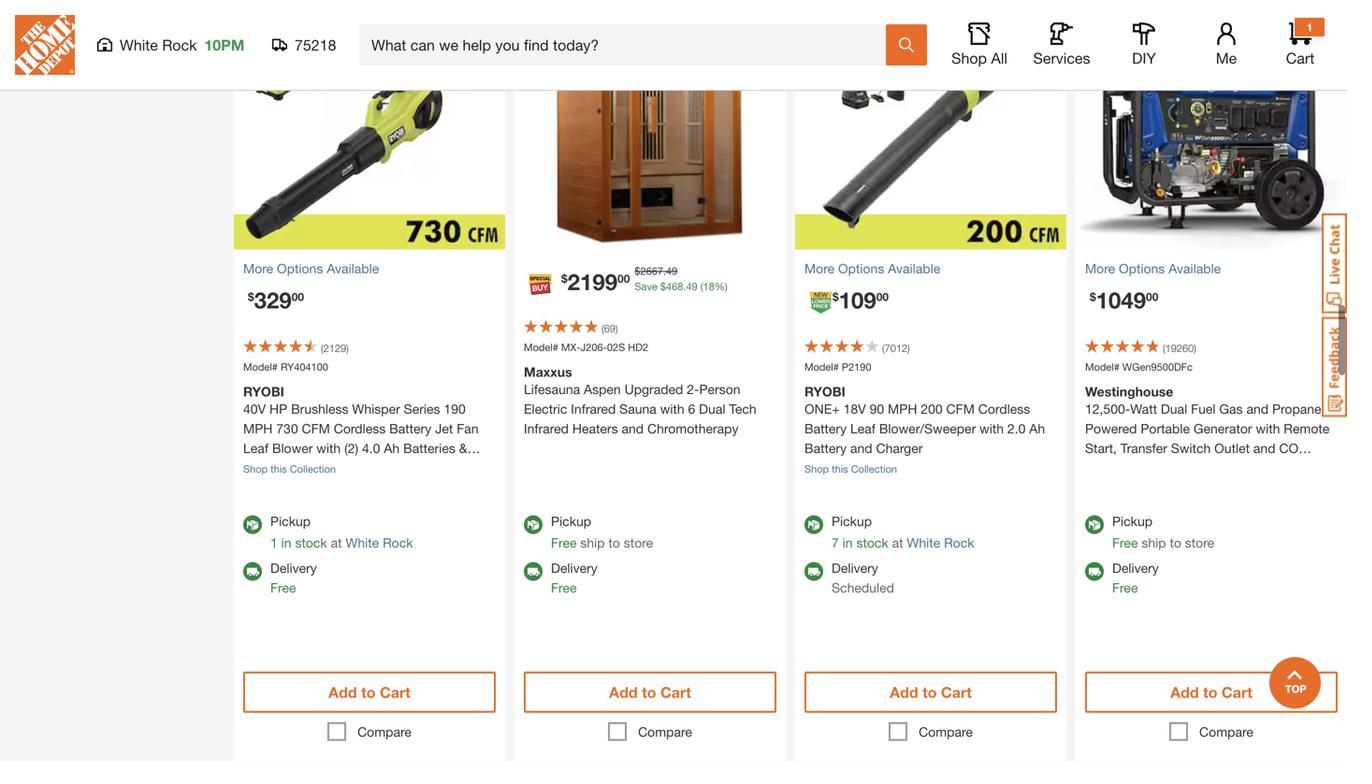 Task type: describe. For each thing, give the bounding box(es) containing it.
live chat image
[[1323, 213, 1348, 314]]

1049
[[1097, 286, 1147, 313]]

one+ 18v 90 mph 200 cfm cordless battery leaf blower/sweeper with 2.0 ah battery and charger image
[[796, 0, 1067, 249]]

chromotherapy
[[648, 421, 739, 436]]

( 19260 )
[[1164, 342, 1197, 354]]

ryobi for one+
[[805, 384, 846, 399]]

shop inside "ryobi one+ 18v 90 mph 200 cfm cordless battery leaf blower/sweeper with 2.0 ah battery and charger shop this collection"
[[805, 463, 829, 475]]

730
[[276, 421, 298, 436]]

$ 109 00
[[833, 286, 889, 313]]

available for pickup image for model# ry404100
[[243, 515, 262, 534]]

2 add to cart button from the left
[[524, 672, 777, 713]]

available for pickup image for model# p2190
[[805, 515, 824, 534]]

to for model# ry404100 add to cart button
[[361, 683, 376, 701]]

model# mx-j206-02s hd2
[[524, 341, 649, 353]]

westinghouse 12,500-watt dual fuel gas and propane powered portable generator with remote start, transfer switch outlet and co sensor
[[1086, 384, 1330, 476]]

options for 329
[[277, 261, 323, 276]]

white rock link for pickup 7 in stock at white rock
[[907, 535, 975, 550]]

1 for pickup
[[271, 535, 278, 550]]

brushless
[[291, 401, 349, 417]]

fuel
[[1192, 401, 1216, 417]]

pickup for model# ry404100
[[271, 513, 311, 529]]

$ right save
[[661, 280, 667, 293]]

cart for model# wgen9500dfc
[[1222, 683, 1253, 701]]

( inside $ 2667 . 49 save $ 468 . 49 ( 18 %)
[[701, 280, 704, 293]]

pickup free ship to store for add to cart button for model# wgen9500dfc
[[1113, 513, 1215, 550]]

co
[[1280, 440, 1299, 456]]

( 69 )
[[602, 322, 618, 335]]

2 add to cart from the left
[[610, 683, 692, 701]]

stock for 7 in stock
[[857, 535, 889, 550]]

maxxus
[[524, 364, 572, 380]]

mph inside "ryobi one+ 18v 90 mph 200 cfm cordless battery leaf blower/sweeper with 2.0 ah battery and charger shop this collection"
[[888, 401, 918, 417]]

cart 1
[[1287, 21, 1315, 67]]

collection inside "ryobi one+ 18v 90 mph 200 cfm cordless battery leaf blower/sweeper with 2.0 ah battery and charger shop this collection"
[[852, 463, 898, 475]]

white for one+ 18v 90 mph 200 cfm cordless battery leaf blower/sweeper with 2.0 ah battery and charger
[[907, 535, 941, 550]]

ship for available for pickup icon associated with model# wgen9500dfc
[[1142, 535, 1167, 550]]

rock for 40v hp brushless whisper series 190 mph 730 cfm cordless battery jet fan leaf blower with (2) 4.0 ah batteries & charger
[[383, 535, 413, 550]]

( for pickup 7 in stock at white rock
[[883, 342, 885, 354]]

more options available for 1049
[[1086, 261, 1222, 276]]

2 delivery from the left
[[551, 560, 598, 576]]

shop this collection link for one+ 18v 90 mph 200 cfm cordless battery leaf blower/sweeper with 2.0 ah battery and charger
[[805, 463, 898, 475]]

all inside + view all link
[[72, 25, 86, 41]]

whisper
[[352, 401, 400, 417]]

propane
[[1273, 401, 1322, 417]]

1 vertical spatial .
[[684, 280, 687, 293]]

) for pickup 1 in stock at white rock
[[346, 342, 349, 354]]

19260
[[1166, 342, 1195, 354]]

transfer
[[1121, 440, 1168, 456]]

all inside shop all button
[[992, 49, 1008, 67]]

shop for shop this collection
[[243, 463, 268, 475]]

white for 40v hp brushless whisper series 190 mph 730 cfm cordless battery jet fan leaf blower with (2) 4.0 ah batteries & charger
[[346, 535, 379, 550]]

2199
[[568, 268, 618, 295]]

j206-
[[581, 341, 607, 353]]

powered
[[1086, 421, 1138, 436]]

What can we help you find today? search field
[[372, 25, 886, 65]]

generator
[[1194, 421, 1253, 436]]

75218
[[295, 36, 337, 54]]

6
[[689, 401, 696, 417]]

electric
[[524, 401, 568, 417]]

( 2129 )
[[321, 342, 349, 354]]

store for 12,500-watt dual fuel gas and propane powered portable generator with remote start, transfer switch outlet and co sensor image
[[1186, 535, 1215, 550]]

pickup for model# p2190
[[832, 513, 872, 529]]

available shipping image for 1049
[[1086, 562, 1105, 581]]

diy
[[1133, 49, 1157, 67]]

and inside "ryobi one+ 18v 90 mph 200 cfm cordless battery leaf blower/sweeper with 2.0 ah battery and charger shop this collection"
[[851, 440, 873, 456]]

more for 329
[[243, 261, 273, 276]]

75218 button
[[272, 36, 337, 54]]

delivery free for 1049
[[1113, 560, 1160, 595]]

dual inside westinghouse 12,500-watt dual fuel gas and propane powered portable generator with remote start, transfer switch outlet and co sensor
[[1162, 401, 1188, 417]]

2 pickup from the left
[[551, 513, 592, 529]]

compare for model# wgen9500dfc
[[1200, 724, 1254, 739]]

batteries
[[404, 440, 456, 456]]

rock for one+ 18v 90 mph 200 cfm cordless battery leaf blower/sweeper with 2.0 ah battery and charger
[[945, 535, 975, 550]]

free for 40v hp brushless whisper series 190 mph 730 cfm cordless battery jet fan leaf blower with (2) 4.0 ah batteries & charger image
[[271, 580, 296, 595]]

add to cart button for model# wgen9500dfc
[[1086, 672, 1339, 713]]

scheduled
[[832, 580, 895, 595]]

ryobi one+ 18v 90 mph 200 cfm cordless battery leaf blower/sweeper with 2.0 ah battery and charger shop this collection
[[805, 384, 1046, 475]]

delivery free for 329
[[271, 560, 317, 595]]

shop this collection
[[243, 463, 336, 475]]

shop all button
[[950, 22, 1010, 67]]

2 more options available from the left
[[805, 261, 941, 276]]

store for lifesauna aspen upgraded 2-person electric infrared sauna with 6 dual tech infrared heaters and chromotherapy image
[[624, 535, 654, 550]]

69
[[604, 322, 616, 335]]

( for pickup 1 in stock at white rock
[[321, 342, 324, 354]]

model# p2190
[[805, 361, 872, 373]]

ryobi 40v hp brushless whisper series 190 mph 730 cfm cordless battery jet fan leaf blower with (2) 4.0 ah batteries & charger
[[243, 384, 479, 476]]

40v
[[243, 401, 266, 417]]

shop all
[[952, 49, 1008, 67]]

pickup free ship to store for 2nd add to cart button from left
[[551, 513, 654, 550]]

more options available link for 329
[[243, 259, 496, 278]]

$ 1049 00
[[1091, 286, 1159, 313]]

$ 329 00
[[248, 286, 304, 313]]

sauna
[[620, 401, 657, 417]]

add for model# wgen9500dfc
[[1171, 683, 1200, 701]]

+ view all
[[29, 25, 86, 41]]

stock for 1 in stock
[[295, 535, 327, 550]]

02s
[[607, 341, 626, 353]]

at for 1 in stock
[[331, 535, 342, 550]]

white rock 10pm
[[120, 36, 245, 54]]

available for 329
[[327, 261, 379, 276]]

hp
[[270, 401, 288, 417]]

more options available link for 1049
[[1086, 259, 1339, 278]]

to for add to cart button associated with model# p2190
[[923, 683, 937, 701]]

more options available for 329
[[243, 261, 379, 276]]

90
[[870, 401, 885, 417]]

portable
[[1141, 421, 1191, 436]]

00 for 1049
[[1147, 290, 1159, 303]]

with inside "maxxus lifesauna aspen upgraded 2-person electric infrared sauna with 6 dual tech infrared heaters and chromotherapy"
[[661, 401, 685, 417]]

and inside "maxxus lifesauna aspen upgraded 2-person electric infrared sauna with 6 dual tech infrared heaters and chromotherapy"
[[622, 421, 644, 436]]

0 horizontal spatial infrared
[[524, 421, 569, 436]]

view
[[41, 25, 68, 41]]

more for 1049
[[1086, 261, 1116, 276]]

diy button
[[1115, 22, 1175, 67]]

fan
[[457, 421, 479, 436]]

0 horizontal spatial rock
[[162, 36, 197, 54]]

10pm
[[204, 36, 245, 54]]

$ for 1049
[[1091, 290, 1097, 303]]

and left 'co'
[[1254, 440, 1276, 456]]

maxxus lifesauna aspen upgraded 2-person electric infrared sauna with 6 dual tech infrared heaters and chromotherapy
[[524, 364, 757, 436]]

(2)
[[345, 440, 359, 456]]

$ for 2667
[[635, 265, 641, 277]]

7012
[[885, 342, 908, 354]]

model# ry404100
[[243, 361, 328, 373]]

services button
[[1033, 22, 1092, 67]]

model# for pickup 7 in stock at white rock
[[805, 361, 840, 373]]

$ for 109
[[833, 290, 839, 303]]

delivery for model# ry404100
[[271, 560, 317, 576]]

model# for pickup 1 in stock at white rock
[[243, 361, 278, 373]]

sensor
[[1086, 460, 1127, 476]]

ryobi for 40v
[[243, 384, 284, 399]]

hd2
[[628, 341, 649, 353]]

$ for 329
[[248, 290, 254, 303]]

+ view all link
[[19, 13, 206, 53]]

lifesauna aspen upgraded 2-person electric infrared sauna with 6 dual tech infrared heaters and chromotherapy image
[[515, 0, 786, 249]]

) for pickup free ship to store
[[1195, 342, 1197, 354]]

329
[[254, 286, 292, 313]]

one+
[[805, 401, 840, 417]]

12,500-
[[1086, 401, 1131, 417]]

gas
[[1220, 401, 1244, 417]]

wgen9500dfc
[[1123, 361, 1193, 373]]

outlet
[[1215, 440, 1251, 456]]

1 horizontal spatial 49
[[687, 280, 698, 293]]

me button
[[1197, 22, 1257, 67]]

blower/sweeper
[[880, 421, 977, 436]]

468
[[667, 280, 684, 293]]

services
[[1034, 49, 1091, 67]]

westinghouse
[[1086, 384, 1174, 399]]

ah inside the ryobi 40v hp brushless whisper series 190 mph 730 cfm cordless battery jet fan leaf blower with (2) 4.0 ah batteries & charger
[[384, 440, 400, 456]]

series
[[404, 401, 440, 417]]

ship for 3rd available for pickup icon from right
[[581, 535, 605, 550]]

tech
[[730, 401, 757, 417]]



Task type: vqa. For each thing, say whether or not it's contained in the screenshot.
More Options Available corresponding to 329
yes



Task type: locate. For each thing, give the bounding box(es) containing it.
stock
[[295, 535, 327, 550], [857, 535, 889, 550]]

at up 'delivery scheduled'
[[893, 535, 904, 550]]

. up 468
[[664, 265, 667, 277]]

available shipping image
[[524, 562, 543, 581], [805, 562, 824, 581]]

2 white rock link from the left
[[907, 535, 975, 550]]

0 horizontal spatial available
[[327, 261, 379, 276]]

$ up model# p2190
[[833, 290, 839, 303]]

00 inside $ 2199 00
[[618, 272, 630, 285]]

1 horizontal spatial white rock link
[[907, 535, 975, 550]]

ah right 2.0
[[1030, 421, 1046, 436]]

pickup 7 in stock at white rock
[[832, 513, 975, 550]]

1 horizontal spatial available shipping image
[[805, 562, 824, 581]]

&
[[459, 440, 468, 456]]

and down the 18v
[[851, 440, 873, 456]]

00 up wgen9500dfc
[[1147, 290, 1159, 303]]

00 left save
[[618, 272, 630, 285]]

1 more options available from the left
[[243, 261, 379, 276]]

3 available for pickup image from the left
[[805, 515, 824, 534]]

me
[[1217, 49, 1238, 67]]

00 inside $ 109 00
[[877, 290, 889, 303]]

1 horizontal spatial in
[[843, 535, 853, 550]]

1 vertical spatial charger
[[243, 460, 290, 476]]

charger down blower/sweeper
[[877, 440, 923, 456]]

available
[[327, 261, 379, 276], [889, 261, 941, 276], [1169, 261, 1222, 276]]

2 horizontal spatial more options available
[[1086, 261, 1222, 276]]

1 stock from the left
[[295, 535, 327, 550]]

switch
[[1172, 440, 1212, 456]]

( up wgen9500dfc
[[1164, 342, 1166, 354]]

shop left services
[[952, 49, 988, 67]]

p2190
[[842, 361, 872, 373]]

2 horizontal spatial more
[[1086, 261, 1116, 276]]

190
[[444, 401, 466, 417]]

and down sauna
[[622, 421, 644, 436]]

model# left "p2190"
[[805, 361, 840, 373]]

more up $ 109 00
[[805, 261, 835, 276]]

40v hp brushless whisper series 190 mph 730 cfm cordless battery jet fan leaf blower with (2) 4.0 ah batteries & charger image
[[234, 0, 505, 249]]

ryobi
[[243, 384, 284, 399], [805, 384, 846, 399]]

$ 2199 00
[[562, 268, 630, 295]]

collection down 'blower'
[[290, 463, 336, 475]]

add to cart button for model# p2190
[[805, 672, 1058, 713]]

with left 6
[[661, 401, 685, 417]]

109
[[839, 286, 877, 313]]

1 horizontal spatial infrared
[[571, 401, 616, 417]]

0 horizontal spatial more
[[243, 261, 273, 276]]

cart for model# ry404100
[[380, 683, 411, 701]]

to for add to cart button for model# wgen9500dfc
[[1204, 683, 1218, 701]]

2 pickup free ship to store from the left
[[1113, 513, 1215, 550]]

1 horizontal spatial white
[[346, 535, 379, 550]]

0 horizontal spatial white rock link
[[346, 535, 413, 550]]

4 compare from the left
[[1200, 724, 1254, 739]]

1 at from the left
[[331, 535, 342, 550]]

at down shop this collection
[[331, 535, 342, 550]]

add to cart button for model# ry404100
[[243, 672, 496, 713]]

with inside westinghouse 12,500-watt dual fuel gas and propane powered portable generator with remote start, transfer switch outlet and co sensor
[[1257, 421, 1281, 436]]

white
[[120, 36, 158, 54], [346, 535, 379, 550], [907, 535, 941, 550]]

dual
[[699, 401, 726, 417], [1162, 401, 1188, 417]]

ah
[[1030, 421, 1046, 436], [384, 440, 400, 456]]

delivery inside 'delivery scheduled'
[[832, 560, 879, 576]]

0 horizontal spatial more options available
[[243, 261, 379, 276]]

3 add to cart from the left
[[890, 683, 972, 701]]

1 options from the left
[[277, 261, 323, 276]]

available shipping image for 329
[[243, 562, 262, 581]]

heaters
[[573, 421, 618, 436]]

1 more options available link from the left
[[243, 259, 496, 278]]

1 vertical spatial ah
[[384, 440, 400, 456]]

remote
[[1285, 421, 1330, 436]]

this down 'blower'
[[271, 463, 287, 475]]

0 horizontal spatial ship
[[581, 535, 605, 550]]

delivery
[[271, 560, 317, 576], [551, 560, 598, 576], [832, 560, 879, 576], [1113, 560, 1160, 576]]

pickup free ship to store
[[551, 513, 654, 550], [1113, 513, 1215, 550]]

2 options from the left
[[839, 261, 885, 276]]

model# for pickup free ship to store
[[1086, 361, 1120, 373]]

free
[[551, 535, 577, 550], [1113, 535, 1139, 550], [271, 580, 296, 595], [551, 580, 577, 595], [1113, 580, 1139, 595]]

4 add to cart from the left
[[1171, 683, 1253, 701]]

1 horizontal spatial pickup free ship to store
[[1113, 513, 1215, 550]]

pickup inside pickup 7 in stock at white rock
[[832, 513, 872, 529]]

aspen
[[584, 381, 621, 397]]

2 horizontal spatial rock
[[945, 535, 975, 550]]

collection down 90
[[852, 463, 898, 475]]

add to cart for model# ry404100
[[329, 683, 411, 701]]

0 horizontal spatial in
[[281, 535, 292, 550]]

in inside pickup 7 in stock at white rock
[[843, 535, 853, 550]]

save
[[635, 280, 658, 293]]

1 shop this collection link from the left
[[243, 463, 336, 475]]

with inside the ryobi 40v hp brushless whisper series 190 mph 730 cfm cordless battery jet fan leaf blower with (2) 4.0 ah batteries & charger
[[317, 440, 341, 456]]

2667
[[641, 265, 664, 277]]

charger inside "ryobi one+ 18v 90 mph 200 cfm cordless battery leaf blower/sweeper with 2.0 ah battery and charger shop this collection"
[[877, 440, 923, 456]]

( down $ 109 00
[[883, 342, 885, 354]]

0 horizontal spatial dual
[[699, 401, 726, 417]]

0 horizontal spatial collection
[[290, 463, 336, 475]]

1 vertical spatial cordless
[[334, 421, 386, 436]]

$ inside $ 1049 00
[[1091, 290, 1097, 303]]

4 add to cart button from the left
[[1086, 672, 1339, 713]]

with left (2)
[[317, 440, 341, 456]]

mph inside the ryobi 40v hp brushless whisper series 190 mph 730 cfm cordless battery jet fan leaf blower with (2) 4.0 ah batteries & charger
[[243, 421, 273, 436]]

in inside pickup 1 in stock at white rock
[[281, 535, 292, 550]]

mx-
[[562, 341, 581, 353]]

0 vertical spatial leaf
[[851, 421, 876, 436]]

0 horizontal spatial shop this collection link
[[243, 463, 336, 475]]

pickup for model# wgen9500dfc
[[1113, 513, 1153, 529]]

1 delivery free from the left
[[271, 560, 317, 595]]

cordless inside the ryobi 40v hp brushless whisper series 190 mph 730 cfm cordless battery jet fan leaf blower with (2) 4.0 ah batteries & charger
[[334, 421, 386, 436]]

stock up 'delivery scheduled'
[[857, 535, 889, 550]]

options
[[277, 261, 323, 276], [839, 261, 885, 276], [1120, 261, 1166, 276]]

cordless up (2)
[[334, 421, 386, 436]]

shop inside button
[[952, 49, 988, 67]]

cfm inside "ryobi one+ 18v 90 mph 200 cfm cordless battery leaf blower/sweeper with 2.0 ah battery and charger shop this collection"
[[947, 401, 975, 417]]

) for pickup 7 in stock at white rock
[[908, 342, 911, 354]]

1 more from the left
[[243, 261, 273, 276]]

more up 329
[[243, 261, 273, 276]]

more options available
[[243, 261, 379, 276], [805, 261, 941, 276], [1086, 261, 1222, 276]]

1 horizontal spatial cfm
[[947, 401, 975, 417]]

0 horizontal spatial cordless
[[334, 421, 386, 436]]

add to cart button
[[243, 672, 496, 713], [524, 672, 777, 713], [805, 672, 1058, 713], [1086, 672, 1339, 713]]

0 horizontal spatial all
[[72, 25, 86, 41]]

00
[[618, 272, 630, 285], [292, 290, 304, 303], [877, 290, 889, 303], [1147, 290, 1159, 303]]

00 for 109
[[877, 290, 889, 303]]

available up $ 109 00
[[889, 261, 941, 276]]

ryobi up one+
[[805, 384, 846, 399]]

shop this collection link down 'blower'
[[243, 463, 336, 475]]

add for model# p2190
[[890, 683, 919, 701]]

1 horizontal spatial leaf
[[851, 421, 876, 436]]

compare for model# p2190
[[919, 724, 973, 739]]

( up 'ry404100'
[[321, 342, 324, 354]]

1 in from the left
[[281, 535, 292, 550]]

at for 7 in stock
[[893, 535, 904, 550]]

( for pickup free ship to store
[[1164, 342, 1166, 354]]

3 compare from the left
[[919, 724, 973, 739]]

1 horizontal spatial at
[[893, 535, 904, 550]]

2-
[[687, 381, 700, 397]]

cfm inside the ryobi 40v hp brushless whisper series 190 mph 730 cfm cordless battery jet fan leaf blower with (2) 4.0 ah batteries & charger
[[302, 421, 330, 436]]

1 vertical spatial cfm
[[302, 421, 330, 436]]

more options available link up $ 109 00
[[805, 259, 1058, 278]]

1 ship from the left
[[581, 535, 605, 550]]

49 left 18
[[687, 280, 698, 293]]

3 pickup from the left
[[832, 513, 872, 529]]

$ 2667 . 49 save $ 468 . 49 ( 18 %)
[[635, 265, 728, 293]]

1 vertical spatial all
[[992, 49, 1008, 67]]

18
[[704, 280, 715, 293]]

0 vertical spatial cfm
[[947, 401, 975, 417]]

model# up 40v
[[243, 361, 278, 373]]

cart for model# p2190
[[942, 683, 972, 701]]

1 add to cart from the left
[[329, 683, 411, 701]]

2 horizontal spatial delivery free
[[1113, 560, 1160, 595]]

3 add from the left
[[890, 683, 919, 701]]

2 store from the left
[[1186, 535, 1215, 550]]

49 up 468
[[667, 265, 678, 277]]

2 in from the left
[[843, 535, 853, 550]]

1 store from the left
[[624, 535, 654, 550]]

2 available for pickup image from the left
[[524, 515, 543, 534]]

in down shop this collection
[[281, 535, 292, 550]]

00 up ( 7012 )
[[877, 290, 889, 303]]

( 7012 )
[[883, 342, 911, 354]]

0 horizontal spatial options
[[277, 261, 323, 276]]

with up 'co'
[[1257, 421, 1281, 436]]

1 compare from the left
[[358, 724, 412, 739]]

0 vertical spatial 1
[[1307, 21, 1314, 34]]

add to cart
[[329, 683, 411, 701], [610, 683, 692, 701], [890, 683, 972, 701], [1171, 683, 1253, 701]]

0 horizontal spatial leaf
[[243, 440, 269, 456]]

2 horizontal spatial options
[[1120, 261, 1166, 276]]

more options available link up ( 2129 )
[[243, 259, 496, 278]]

with
[[661, 401, 685, 417], [980, 421, 1004, 436], [1257, 421, 1281, 436], [317, 440, 341, 456]]

free for 12,500-watt dual fuel gas and propane powered portable generator with remote start, transfer switch outlet and co sensor image
[[1113, 580, 1139, 595]]

$ for 2199
[[562, 272, 568, 285]]

1 for cart
[[1307, 21, 1314, 34]]

1 add to cart button from the left
[[243, 672, 496, 713]]

00 inside $ 329 00
[[292, 290, 304, 303]]

more options available up $ 1049 00
[[1086, 261, 1222, 276]]

1 horizontal spatial store
[[1186, 535, 1215, 550]]

3 more options available from the left
[[1086, 261, 1222, 276]]

charger
[[877, 440, 923, 456], [243, 460, 290, 476]]

1 available for pickup image from the left
[[243, 515, 262, 534]]

2 shop this collection link from the left
[[805, 463, 898, 475]]

1 horizontal spatial all
[[992, 49, 1008, 67]]

stock down shop this collection
[[295, 535, 327, 550]]

1 inside pickup 1 in stock at white rock
[[271, 535, 278, 550]]

00 up 'ry404100'
[[292, 290, 304, 303]]

3 delivery from the left
[[832, 560, 879, 576]]

available for pickup image for model# wgen9500dfc
[[1086, 515, 1105, 534]]

available up ( 2129 )
[[327, 261, 379, 276]]

1 horizontal spatial shop this collection link
[[805, 463, 898, 475]]

4 delivery from the left
[[1113, 560, 1160, 576]]

1 horizontal spatial rock
[[383, 535, 413, 550]]

2 dual from the left
[[1162, 401, 1188, 417]]

1 right me button at the right top
[[1307, 21, 1314, 34]]

ryobi up 40v
[[243, 384, 284, 399]]

leaf
[[851, 421, 876, 436], [243, 440, 269, 456]]

1 delivery from the left
[[271, 560, 317, 576]]

2.0
[[1008, 421, 1026, 436]]

dual up portable
[[1162, 401, 1188, 417]]

0 horizontal spatial delivery free
[[271, 560, 317, 595]]

add
[[329, 683, 357, 701], [610, 683, 638, 701], [890, 683, 919, 701], [1171, 683, 1200, 701]]

2 at from the left
[[893, 535, 904, 550]]

2 collection from the left
[[852, 463, 898, 475]]

1 horizontal spatial cordless
[[979, 401, 1031, 417]]

add to cart for model# p2190
[[890, 683, 972, 701]]

free for lifesauna aspen upgraded 2-person electric infrared sauna with 6 dual tech infrared heaters and chromotherapy image
[[551, 580, 577, 595]]

1 horizontal spatial available
[[889, 261, 941, 276]]

all
[[72, 25, 86, 41], [992, 49, 1008, 67]]

cart
[[1287, 49, 1315, 67], [380, 683, 411, 701], [661, 683, 692, 701], [942, 683, 972, 701], [1222, 683, 1253, 701]]

0 horizontal spatial .
[[664, 265, 667, 277]]

1 available from the left
[[327, 261, 379, 276]]

in for 1
[[281, 535, 292, 550]]

0 vertical spatial charger
[[877, 440, 923, 456]]

1 horizontal spatial more
[[805, 261, 835, 276]]

1 down shop this collection
[[271, 535, 278, 550]]

this down the 18v
[[832, 463, 849, 475]]

2 ship from the left
[[1142, 535, 1167, 550]]

3 add to cart button from the left
[[805, 672, 1058, 713]]

2 ryobi from the left
[[805, 384, 846, 399]]

shop this collection link down the 18v
[[805, 463, 898, 475]]

1 add from the left
[[329, 683, 357, 701]]

0 vertical spatial mph
[[888, 401, 918, 417]]

white rock link
[[346, 535, 413, 550], [907, 535, 975, 550]]

mph right 90
[[888, 401, 918, 417]]

available up ( 19260 )
[[1169, 261, 1222, 276]]

cordless up 2.0
[[979, 401, 1031, 417]]

store
[[624, 535, 654, 550], [1186, 535, 1215, 550]]

7
[[832, 535, 839, 550]]

at inside pickup 7 in stock at white rock
[[893, 535, 904, 550]]

more options available link
[[243, 259, 496, 278], [805, 259, 1058, 278], [1086, 259, 1339, 278]]

0 horizontal spatial ryobi
[[243, 384, 284, 399]]

1 this from the left
[[271, 463, 287, 475]]

cfm right 200 on the right bottom of page
[[947, 401, 975, 417]]

1 available shipping image from the left
[[243, 562, 262, 581]]

1 vertical spatial 49
[[687, 280, 698, 293]]

rock inside pickup 1 in stock at white rock
[[383, 535, 413, 550]]

1 horizontal spatial collection
[[852, 463, 898, 475]]

options up $ 109 00
[[839, 261, 885, 276]]

1 horizontal spatial options
[[839, 261, 885, 276]]

shop for shop all
[[952, 49, 988, 67]]

white inside pickup 7 in stock at white rock
[[907, 535, 941, 550]]

model# up westinghouse
[[1086, 361, 1120, 373]]

1 horizontal spatial more options available link
[[805, 259, 1058, 278]]

stock inside pickup 1 in stock at white rock
[[295, 535, 327, 550]]

charger down 'blower'
[[243, 460, 290, 476]]

ryobi inside "ryobi one+ 18v 90 mph 200 cfm cordless battery leaf blower/sweeper with 2.0 ah battery and charger shop this collection"
[[805, 384, 846, 399]]

0 vertical spatial cordless
[[979, 401, 1031, 417]]

( up j206-
[[602, 322, 604, 335]]

1 pickup free ship to store from the left
[[551, 513, 654, 550]]

0 horizontal spatial white
[[120, 36, 158, 54]]

1 horizontal spatial charger
[[877, 440, 923, 456]]

%)
[[715, 280, 728, 293]]

2 horizontal spatial white
[[907, 535, 941, 550]]

all right 'view'
[[72, 25, 86, 41]]

1 horizontal spatial ryobi
[[805, 384, 846, 399]]

200
[[921, 401, 943, 417]]

feedback link image
[[1323, 316, 1348, 417]]

infrared up heaters
[[571, 401, 616, 417]]

$ inside $ 2199 00
[[562, 272, 568, 285]]

1 available shipping image from the left
[[524, 562, 543, 581]]

more options available up $ 329 00
[[243, 261, 379, 276]]

1 vertical spatial mph
[[243, 421, 273, 436]]

2 more options available link from the left
[[805, 259, 1058, 278]]

$ inside $ 329 00
[[248, 290, 254, 303]]

more up 1049
[[1086, 261, 1116, 276]]

00 for 329
[[292, 290, 304, 303]]

$ up mx-
[[562, 272, 568, 285]]

1 horizontal spatial this
[[832, 463, 849, 475]]

0 vertical spatial infrared
[[571, 401, 616, 417]]

2 compare from the left
[[638, 724, 693, 739]]

1 pickup from the left
[[271, 513, 311, 529]]

with left 2.0
[[980, 421, 1004, 436]]

0 horizontal spatial this
[[271, 463, 287, 475]]

battery
[[390, 421, 432, 436], [805, 421, 847, 436], [805, 440, 847, 456]]

$ inside $ 109 00
[[833, 290, 839, 303]]

. left 18
[[684, 280, 687, 293]]

available for pickup image
[[243, 515, 262, 534], [524, 515, 543, 534], [805, 515, 824, 534], [1086, 515, 1105, 534]]

all left services
[[992, 49, 1008, 67]]

ryobi inside the ryobi 40v hp brushless whisper series 190 mph 730 cfm cordless battery jet fan leaf blower with (2) 4.0 ah batteries & charger
[[243, 384, 284, 399]]

1 horizontal spatial mph
[[888, 401, 918, 417]]

0 horizontal spatial 1
[[271, 535, 278, 550]]

1 horizontal spatial available shipping image
[[1086, 562, 1105, 581]]

ah inside "ryobi one+ 18v 90 mph 200 cfm cordless battery leaf blower/sweeper with 2.0 ah battery and charger shop this collection"
[[1030, 421, 1046, 436]]

2 horizontal spatial shop
[[952, 49, 988, 67]]

white rock link for pickup 1 in stock at white rock
[[346, 535, 413, 550]]

lifesauna
[[524, 381, 581, 397]]

more options available up $ 109 00
[[805, 261, 941, 276]]

2 add from the left
[[610, 683, 638, 701]]

2 available shipping image from the left
[[1086, 562, 1105, 581]]

1 horizontal spatial more options available
[[805, 261, 941, 276]]

add to cart for model# wgen9500dfc
[[1171, 683, 1253, 701]]

cfm down brushless
[[302, 421, 330, 436]]

0 vertical spatial .
[[664, 265, 667, 277]]

2 this from the left
[[832, 463, 849, 475]]

4 available for pickup image from the left
[[1086, 515, 1105, 534]]

$ up model# ry404100
[[248, 290, 254, 303]]

0 horizontal spatial shop
[[243, 463, 268, 475]]

49
[[667, 265, 678, 277], [687, 280, 698, 293]]

1 horizontal spatial delivery free
[[551, 560, 598, 595]]

cordless inside "ryobi one+ 18v 90 mph 200 cfm cordless battery leaf blower/sweeper with 2.0 ah battery and charger shop this collection"
[[979, 401, 1031, 417]]

( left %) on the right top of the page
[[701, 280, 704, 293]]

white inside pickup 1 in stock at white rock
[[346, 535, 379, 550]]

model# up maxxus in the left top of the page
[[524, 341, 559, 353]]

0 horizontal spatial cfm
[[302, 421, 330, 436]]

more options available link up "19260"
[[1086, 259, 1339, 278]]

delivery scheduled
[[832, 560, 895, 595]]

00 inside $ 1049 00
[[1147, 290, 1159, 303]]

3 delivery free from the left
[[1113, 560, 1160, 595]]

in for 7
[[843, 535, 853, 550]]

at inside pickup 1 in stock at white rock
[[331, 535, 342, 550]]

watt
[[1131, 401, 1158, 417]]

2 horizontal spatial more options available link
[[1086, 259, 1339, 278]]

3 more from the left
[[1086, 261, 1116, 276]]

leaf inside "ryobi one+ 18v 90 mph 200 cfm cordless battery leaf blower/sweeper with 2.0 ah battery and charger shop this collection"
[[851, 421, 876, 436]]

0 horizontal spatial stock
[[295, 535, 327, 550]]

jet
[[435, 421, 453, 436]]

1 horizontal spatial stock
[[857, 535, 889, 550]]

0 horizontal spatial charger
[[243, 460, 290, 476]]

0 vertical spatial 49
[[667, 265, 678, 277]]

charger inside the ryobi 40v hp brushless whisper series 190 mph 730 cfm cordless battery jet fan leaf blower with (2) 4.0 ah batteries & charger
[[243, 460, 290, 476]]

3 more options available link from the left
[[1086, 259, 1339, 278]]

delivery free
[[271, 560, 317, 595], [551, 560, 598, 595], [1113, 560, 1160, 595]]

3 available from the left
[[1169, 261, 1222, 276]]

0 horizontal spatial mph
[[243, 421, 273, 436]]

1 vertical spatial infrared
[[524, 421, 569, 436]]

more
[[243, 261, 273, 276], [805, 261, 835, 276], [1086, 261, 1116, 276]]

leaf inside the ryobi 40v hp brushless whisper series 190 mph 730 cfm cordless battery jet fan leaf blower with (2) 4.0 ah batteries & charger
[[243, 440, 269, 456]]

model#
[[524, 341, 559, 353], [243, 361, 278, 373], [805, 361, 840, 373], [1086, 361, 1120, 373]]

0 horizontal spatial at
[[331, 535, 342, 550]]

0 horizontal spatial pickup free ship to store
[[551, 513, 654, 550]]

4 pickup from the left
[[1113, 513, 1153, 529]]

add for model# ry404100
[[329, 683, 357, 701]]

(
[[701, 280, 704, 293], [602, 322, 604, 335], [321, 342, 324, 354], [883, 342, 885, 354], [1164, 342, 1166, 354]]

upgraded
[[625, 381, 684, 397]]

$ up save
[[635, 265, 641, 277]]

1 inside cart 1
[[1307, 21, 1314, 34]]

dual inside "maxxus lifesauna aspen upgraded 2-person electric infrared sauna with 6 dual tech infrared heaters and chromotherapy"
[[699, 401, 726, 417]]

1 vertical spatial leaf
[[243, 440, 269, 456]]

mph
[[888, 401, 918, 417], [243, 421, 273, 436]]

shop down 40v
[[243, 463, 268, 475]]

12,500-watt dual fuel gas and propane powered portable generator with remote start, transfer switch outlet and co sensor image
[[1076, 0, 1348, 249]]

to for 2nd add to cart button from left
[[642, 683, 657, 701]]

0 horizontal spatial more options available link
[[243, 259, 496, 278]]

shop this collection link for 40v hp brushless whisper series 190 mph 730 cfm cordless battery jet fan leaf blower with (2) 4.0 ah batteries & charger
[[243, 463, 336, 475]]

1 vertical spatial 1
[[271, 535, 278, 550]]

battery inside the ryobi 40v hp brushless whisper series 190 mph 730 cfm cordless battery jet fan leaf blower with (2) 4.0 ah batteries & charger
[[390, 421, 432, 436]]

ah right 4.0
[[384, 440, 400, 456]]

and
[[1247, 401, 1269, 417], [622, 421, 644, 436], [851, 440, 873, 456], [1254, 440, 1276, 456]]

and right gas
[[1247, 401, 1269, 417]]

4 add from the left
[[1171, 683, 1200, 701]]

leaf down the 18v
[[851, 421, 876, 436]]

mph down 40v
[[243, 421, 273, 436]]

1 horizontal spatial shop
[[805, 463, 829, 475]]

options up $ 1049 00
[[1120, 261, 1166, 276]]

1 horizontal spatial 1
[[1307, 21, 1314, 34]]

available shipping image
[[243, 562, 262, 581], [1086, 562, 1105, 581]]

available for 1049
[[1169, 261, 1222, 276]]

in
[[281, 535, 292, 550], [843, 535, 853, 550]]

shop down one+
[[805, 463, 829, 475]]

infrared down electric
[[524, 421, 569, 436]]

2 available from the left
[[889, 261, 941, 276]]

with inside "ryobi one+ 18v 90 mph 200 cfm cordless battery leaf blower/sweeper with 2.0 ah battery and charger shop this collection"
[[980, 421, 1004, 436]]

this
[[271, 463, 287, 475], [832, 463, 849, 475]]

pickup inside pickup 1 in stock at white rock
[[271, 513, 311, 529]]

0 horizontal spatial available shipping image
[[524, 562, 543, 581]]

2 horizontal spatial available
[[1169, 261, 1222, 276]]

blower
[[272, 440, 313, 456]]

1 collection from the left
[[290, 463, 336, 475]]

1 dual from the left
[[699, 401, 726, 417]]

available shipping image for free
[[524, 562, 543, 581]]

start,
[[1086, 440, 1118, 456]]

in right 7
[[843, 535, 853, 550]]

options up $ 329 00
[[277, 261, 323, 276]]

1 ryobi from the left
[[243, 384, 284, 399]]

rock inside pickup 7 in stock at white rock
[[945, 535, 975, 550]]

ry404100
[[281, 361, 328, 373]]

2 more from the left
[[805, 261, 835, 276]]

this inside "ryobi one+ 18v 90 mph 200 cfm cordless battery leaf blower/sweeper with 2.0 ah battery and charger shop this collection"
[[832, 463, 849, 475]]

1 horizontal spatial dual
[[1162, 401, 1188, 417]]

the home depot logo image
[[15, 15, 75, 75]]

0 vertical spatial ah
[[1030, 421, 1046, 436]]

0 horizontal spatial ah
[[384, 440, 400, 456]]

1 horizontal spatial ship
[[1142, 535, 1167, 550]]

00 for 2199
[[618, 272, 630, 285]]

1 white rock link from the left
[[346, 535, 413, 550]]

2 available shipping image from the left
[[805, 562, 824, 581]]

0 horizontal spatial store
[[624, 535, 654, 550]]

0 horizontal spatial available shipping image
[[243, 562, 262, 581]]

$ up model# wgen9500dfc
[[1091, 290, 1097, 303]]

+
[[29, 25, 37, 41]]

1 horizontal spatial ah
[[1030, 421, 1046, 436]]

dual right 6
[[699, 401, 726, 417]]

ship
[[581, 535, 605, 550], [1142, 535, 1167, 550]]

available shipping image for scheduled
[[805, 562, 824, 581]]

pickup 1 in stock at white rock
[[271, 513, 413, 550]]

0 vertical spatial all
[[72, 25, 86, 41]]

options for 1049
[[1120, 261, 1166, 276]]

2 stock from the left
[[857, 535, 889, 550]]

3 options from the left
[[1120, 261, 1166, 276]]

stock inside pickup 7 in stock at white rock
[[857, 535, 889, 550]]

0 horizontal spatial 49
[[667, 265, 678, 277]]

1 horizontal spatial .
[[684, 280, 687, 293]]

delivery for model# p2190
[[832, 560, 879, 576]]

compare for model# ry404100
[[358, 724, 412, 739]]

2 delivery free from the left
[[551, 560, 598, 595]]

leaf left 'blower'
[[243, 440, 269, 456]]

delivery for model# wgen9500dfc
[[1113, 560, 1160, 576]]



